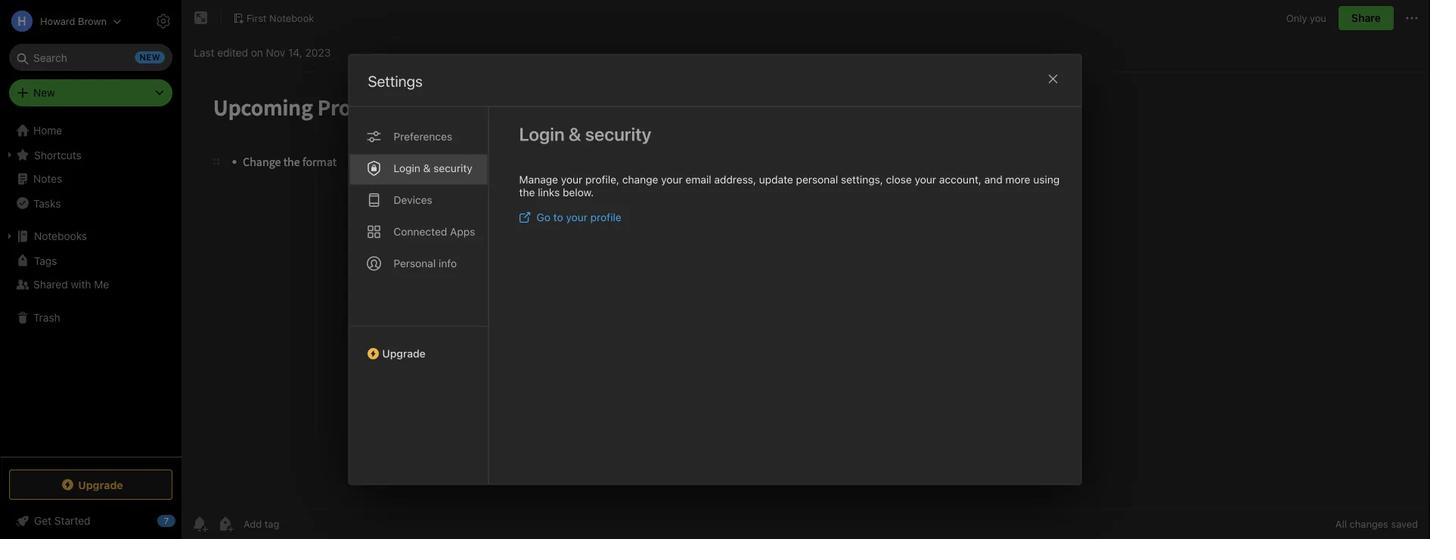 Task type: vqa. For each thing, say whether or not it's contained in the screenshot.
'Task' icon at left
no



Task type: locate. For each thing, give the bounding box(es) containing it.
manage your profile, change your email address, update personal settings, close your account, and more using the links below.
[[519, 173, 1060, 199]]

go to your profile button
[[519, 211, 621, 224]]

&
[[569, 124, 581, 145], [423, 162, 431, 175]]

notebooks
[[34, 230, 87, 243]]

new
[[33, 87, 55, 99]]

1 horizontal spatial upgrade button
[[349, 326, 488, 366]]

below.
[[563, 186, 594, 199]]

last edited on nov 14, 2023
[[194, 47, 331, 59]]

2023
[[305, 47, 331, 59]]

Search text field
[[20, 44, 162, 71]]

0 horizontal spatial &
[[423, 162, 431, 175]]

security down "preferences"
[[433, 162, 473, 175]]

notebooks link
[[0, 225, 181, 249]]

0 vertical spatial upgrade
[[382, 348, 426, 360]]

login & security inside tab list
[[394, 162, 473, 175]]

0 horizontal spatial login & security
[[394, 162, 473, 175]]

tags button
[[0, 249, 181, 273]]

first notebook button
[[228, 8, 319, 29]]

login
[[519, 124, 565, 145], [394, 162, 420, 175]]

upgrade button
[[349, 326, 488, 366], [9, 470, 172, 501]]

& inside tab list
[[423, 162, 431, 175]]

expand notebooks image
[[4, 231, 16, 243]]

0 horizontal spatial login
[[394, 162, 420, 175]]

0 vertical spatial login
[[519, 124, 565, 145]]

security up 'profile,'
[[585, 124, 651, 145]]

0 vertical spatial upgrade button
[[349, 326, 488, 366]]

0 vertical spatial security
[[585, 124, 651, 145]]

devices
[[394, 194, 432, 206]]

login & security
[[519, 124, 651, 145], [394, 162, 473, 175]]

1 horizontal spatial security
[[585, 124, 651, 145]]

with
[[71, 279, 91, 291]]

new button
[[9, 79, 172, 107]]

personal
[[394, 257, 436, 270]]

& down "preferences"
[[423, 162, 431, 175]]

upgrade
[[382, 348, 426, 360], [78, 479, 123, 492]]

login & security up 'profile,'
[[519, 124, 651, 145]]

shortcuts button
[[0, 143, 181, 167]]

apps
[[450, 226, 475, 238]]

tree
[[0, 119, 182, 457]]

0 horizontal spatial security
[[433, 162, 473, 175]]

None search field
[[20, 44, 162, 71]]

1 vertical spatial security
[[433, 162, 473, 175]]

1 vertical spatial &
[[423, 162, 431, 175]]

the
[[519, 186, 535, 199]]

personal info
[[394, 257, 457, 270]]

0 horizontal spatial upgrade
[[78, 479, 123, 492]]

notes
[[33, 173, 62, 185]]

login up devices
[[394, 162, 420, 175]]

change
[[622, 173, 658, 186]]

1 vertical spatial login & security
[[394, 162, 473, 175]]

profile
[[590, 211, 621, 224]]

security
[[585, 124, 651, 145], [433, 162, 473, 175]]

share button
[[1339, 6, 1394, 30]]

on
[[251, 47, 263, 59]]

0 horizontal spatial upgrade button
[[9, 470, 172, 501]]

add tag image
[[216, 516, 234, 534]]

your right to
[[566, 211, 588, 224]]

manage
[[519, 173, 558, 186]]

close image
[[1044, 70, 1062, 88]]

changes
[[1350, 519, 1388, 531]]

links
[[538, 186, 560, 199]]

last
[[194, 47, 214, 59]]

Note Editor text field
[[182, 73, 1430, 509]]

preferences
[[394, 130, 452, 143]]

settings,
[[841, 173, 883, 186]]

0 vertical spatial login & security
[[519, 124, 651, 145]]

0 vertical spatial &
[[569, 124, 581, 145]]

home link
[[0, 119, 182, 143]]

login up manage at the left of the page
[[519, 124, 565, 145]]

your
[[561, 173, 583, 186], [661, 173, 683, 186], [915, 173, 936, 186], [566, 211, 588, 224]]

add a reminder image
[[191, 516, 209, 534]]

upgrade inside tab list
[[382, 348, 426, 360]]

notebook
[[269, 12, 314, 24]]

login & security down "preferences"
[[394, 162, 473, 175]]

close
[[886, 173, 912, 186]]

using
[[1033, 173, 1060, 186]]

1 vertical spatial upgrade
[[78, 479, 123, 492]]

& up below.
[[569, 124, 581, 145]]

1 vertical spatial login
[[394, 162, 420, 175]]

tab list
[[349, 107, 489, 485]]

1 horizontal spatial upgrade
[[382, 348, 426, 360]]

1 horizontal spatial &
[[569, 124, 581, 145]]



Task type: describe. For each thing, give the bounding box(es) containing it.
settings
[[368, 72, 423, 90]]

nov
[[266, 47, 285, 59]]

share
[[1351, 12, 1381, 24]]

shared with me
[[33, 279, 109, 291]]

tasks button
[[0, 191, 181, 216]]

and
[[984, 173, 1003, 186]]

tags
[[34, 255, 57, 267]]

first notebook
[[247, 12, 314, 24]]

tab list containing preferences
[[349, 107, 489, 485]]

your left 'email'
[[661, 173, 683, 186]]

you
[[1310, 12, 1326, 24]]

notes link
[[0, 167, 181, 191]]

tasks
[[33, 197, 61, 210]]

upgrade button inside tab list
[[349, 326, 488, 366]]

expand note image
[[192, 9, 210, 27]]

edited
[[217, 47, 248, 59]]

connected apps
[[394, 226, 475, 238]]

to
[[553, 211, 563, 224]]

profile,
[[585, 173, 619, 186]]

upgrade for upgrade popup button within the tab list
[[382, 348, 426, 360]]

shortcuts
[[34, 149, 82, 161]]

all changes saved
[[1336, 519, 1418, 531]]

me
[[94, 279, 109, 291]]

only you
[[1286, 12, 1326, 24]]

go
[[537, 211, 551, 224]]

all
[[1336, 519, 1347, 531]]

14,
[[288, 47, 302, 59]]

more
[[1005, 173, 1030, 186]]

tree containing home
[[0, 119, 182, 457]]

email
[[686, 173, 711, 186]]

1 horizontal spatial login & security
[[519, 124, 651, 145]]

address,
[[714, 173, 756, 186]]

upgrade for the bottom upgrade popup button
[[78, 479, 123, 492]]

1 horizontal spatial login
[[519, 124, 565, 145]]

your right close
[[915, 173, 936, 186]]

settings image
[[154, 12, 172, 30]]

account,
[[939, 173, 982, 186]]

info
[[439, 257, 457, 270]]

note window element
[[182, 0, 1430, 540]]

shared with me link
[[0, 273, 181, 297]]

login inside tab list
[[394, 162, 420, 175]]

personal
[[796, 173, 838, 186]]

only
[[1286, 12, 1307, 24]]

your up below.
[[561, 173, 583, 186]]

shared
[[33, 279, 68, 291]]

trash
[[33, 312, 60, 324]]

trash link
[[0, 306, 181, 331]]

connected
[[394, 226, 447, 238]]

go to your profile
[[537, 211, 621, 224]]

saved
[[1391, 519, 1418, 531]]

first
[[247, 12, 267, 24]]

update
[[759, 173, 793, 186]]

home
[[33, 124, 62, 137]]

1 vertical spatial upgrade button
[[9, 470, 172, 501]]



